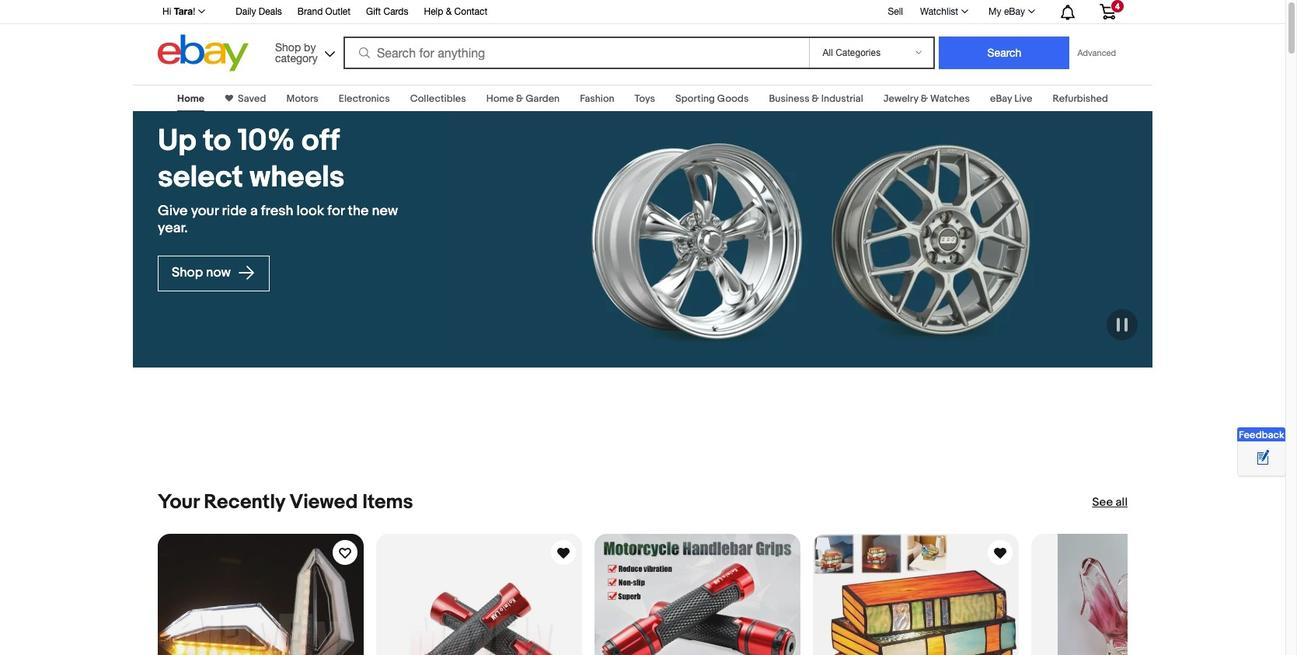 Task type: describe. For each thing, give the bounding box(es) containing it.
4
[[1115, 2, 1120, 11]]

4 link
[[1090, 0, 1125, 23]]

advanced
[[1078, 48, 1116, 58]]

account navigation
[[154, 0, 1128, 24]]

10%
[[238, 123, 295, 159]]

your
[[191, 203, 219, 220]]

my
[[989, 6, 1001, 17]]

ebay inside account navigation
[[1004, 6, 1025, 17]]

collectibles link
[[410, 92, 466, 105]]

watchlist link
[[912, 2, 975, 21]]

sell
[[888, 6, 903, 17]]

jewelry & watches link
[[883, 92, 970, 105]]

year.
[[158, 220, 188, 237]]

fresh
[[261, 203, 293, 220]]

gift
[[366, 6, 381, 17]]

shop for shop now
[[172, 265, 203, 281]]

sporting
[[675, 92, 715, 105]]

select
[[158, 159, 243, 196]]

hi tara !
[[162, 5, 195, 17]]

toys
[[635, 92, 655, 105]]

Search for anything text field
[[346, 38, 806, 68]]

help
[[424, 6, 443, 17]]

!
[[193, 6, 195, 17]]

shop for shop by category
[[275, 41, 301, 53]]

my ebay
[[989, 6, 1025, 17]]

up to 10% off select wheels main content
[[0, 75, 1285, 655]]

saved
[[238, 92, 266, 105]]

your
[[158, 490, 199, 514]]

tara
[[174, 5, 193, 17]]

gift cards
[[366, 6, 408, 17]]

brand
[[297, 6, 323, 17]]

& for industrial
[[812, 92, 819, 105]]

& for contact
[[446, 6, 452, 17]]

by
[[304, 41, 316, 53]]

industrial
[[821, 92, 863, 105]]

items
[[362, 490, 413, 514]]

deals
[[259, 6, 282, 17]]

saved link
[[233, 92, 266, 105]]

category
[[275, 52, 318, 64]]

my ebay link
[[980, 2, 1042, 21]]

refurbished
[[1053, 92, 1108, 105]]

contact
[[454, 6, 488, 17]]

to
[[203, 123, 231, 159]]

brand outlet
[[297, 6, 351, 17]]

a
[[250, 203, 258, 220]]

watches
[[930, 92, 970, 105]]

give
[[158, 203, 188, 220]]

home & garden link
[[486, 92, 560, 105]]

goods
[[717, 92, 749, 105]]

shop now
[[172, 265, 234, 281]]

fashion link
[[580, 92, 614, 105]]

new
[[372, 203, 398, 220]]

see all link
[[1092, 495, 1128, 511]]

motors
[[286, 92, 319, 105]]

ride
[[222, 203, 247, 220]]

all
[[1116, 495, 1128, 510]]

see
[[1092, 495, 1113, 510]]

outlet
[[325, 6, 351, 17]]

look
[[297, 203, 324, 220]]

daily deals link
[[236, 4, 282, 21]]

brand outlet link
[[297, 4, 351, 21]]



Task type: vqa. For each thing, say whether or not it's contained in the screenshot.
the to
yes



Task type: locate. For each thing, give the bounding box(es) containing it.
shop left now
[[172, 265, 203, 281]]

up to 10% off select wheels link
[[158, 123, 416, 196]]

0 horizontal spatial home
[[177, 92, 204, 105]]

shop left by
[[275, 41, 301, 53]]

business & industrial
[[769, 92, 863, 105]]

up
[[158, 123, 196, 159]]

gift cards link
[[366, 4, 408, 21]]

cards
[[384, 6, 408, 17]]

jewelry
[[883, 92, 918, 105]]

shop by category banner
[[154, 0, 1128, 75]]

recently
[[204, 490, 285, 514]]

live
[[1014, 92, 1032, 105]]

& left garden
[[516, 92, 523, 105]]

shop inside the shop now link
[[172, 265, 203, 281]]

shop by category button
[[268, 35, 338, 68]]

1 vertical spatial shop
[[172, 265, 203, 281]]

shop now link
[[158, 256, 270, 291]]

electronics link
[[339, 92, 390, 105]]

electronics
[[339, 92, 390, 105]]

& for watches
[[921, 92, 928, 105]]

daily
[[236, 6, 256, 17]]

1 home from the left
[[177, 92, 204, 105]]

daily deals
[[236, 6, 282, 17]]

business
[[769, 92, 810, 105]]

see all
[[1092, 495, 1128, 510]]

off
[[302, 123, 339, 159]]

&
[[446, 6, 452, 17], [516, 92, 523, 105], [812, 92, 819, 105], [921, 92, 928, 105]]

1 horizontal spatial shop
[[275, 41, 301, 53]]

1 vertical spatial ebay
[[990, 92, 1012, 105]]

ebay inside up to 10% off select wheels main content
[[990, 92, 1012, 105]]

0 vertical spatial ebay
[[1004, 6, 1025, 17]]

ebay live link
[[990, 92, 1032, 105]]

help & contact
[[424, 6, 488, 17]]

toys link
[[635, 92, 655, 105]]

ebay live
[[990, 92, 1032, 105]]

ebay left live
[[990, 92, 1012, 105]]

none submit inside shop by category banner
[[939, 37, 1070, 69]]

refurbished link
[[1053, 92, 1108, 105]]

0 vertical spatial shop
[[275, 41, 301, 53]]

& right jewelry
[[921, 92, 928, 105]]

wheels
[[250, 159, 345, 196]]

0 horizontal spatial shop
[[172, 265, 203, 281]]

motors link
[[286, 92, 319, 105]]

& for garden
[[516, 92, 523, 105]]

home for home & garden
[[486, 92, 514, 105]]

your recently viewed items link
[[158, 490, 413, 514]]

your recently viewed items
[[158, 490, 413, 514]]

ebay right my
[[1004, 6, 1025, 17]]

garden
[[526, 92, 560, 105]]

collectibles
[[410, 92, 466, 105]]

for
[[327, 203, 345, 220]]

sporting goods link
[[675, 92, 749, 105]]

sell link
[[881, 6, 910, 17]]

help & contact link
[[424, 4, 488, 21]]

up to 10% off select wheels give your ride a fresh look for the new year.
[[158, 123, 398, 237]]

now
[[206, 265, 231, 281]]

& right business
[[812, 92, 819, 105]]

& right help on the top of the page
[[446, 6, 452, 17]]

1 horizontal spatial home
[[486, 92, 514, 105]]

hi
[[162, 6, 171, 17]]

home up up
[[177, 92, 204, 105]]

watchlist
[[920, 6, 958, 17]]

feedback
[[1239, 429, 1284, 441]]

the
[[348, 203, 369, 220]]

& inside account navigation
[[446, 6, 452, 17]]

shop by category
[[275, 41, 318, 64]]

fashion
[[580, 92, 614, 105]]

home left garden
[[486, 92, 514, 105]]

ebay
[[1004, 6, 1025, 17], [990, 92, 1012, 105]]

advanced link
[[1070, 37, 1124, 68]]

shop
[[275, 41, 301, 53], [172, 265, 203, 281]]

shop inside shop by category
[[275, 41, 301, 53]]

home for home
[[177, 92, 204, 105]]

None submit
[[939, 37, 1070, 69]]

2 home from the left
[[486, 92, 514, 105]]

jewelry & watches
[[883, 92, 970, 105]]

business & industrial link
[[769, 92, 863, 105]]

home
[[177, 92, 204, 105], [486, 92, 514, 105]]

viewed
[[289, 490, 358, 514]]

home & garden
[[486, 92, 560, 105]]

sporting goods
[[675, 92, 749, 105]]



